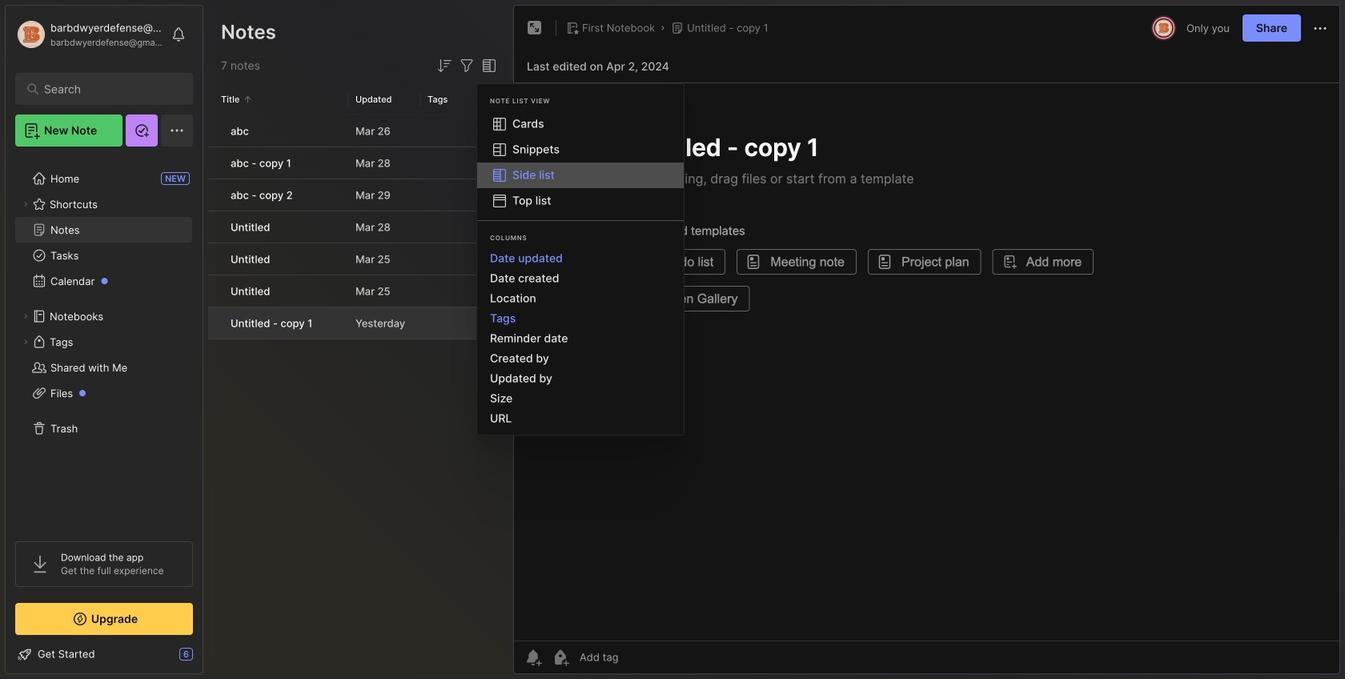 Task type: vqa. For each thing, say whether or not it's contained in the screenshot.
"help and learning task checklist" FIELD
yes



Task type: locate. For each thing, give the bounding box(es) containing it.
More actions field
[[1311, 18, 1330, 38]]

Account field
[[15, 18, 163, 50]]

menu item
[[477, 163, 684, 188]]

Add filters field
[[457, 56, 477, 75]]

Add tag field
[[578, 650, 698, 664]]

row group
[[208, 115, 509, 340]]

4 cell from the top
[[208, 211, 221, 243]]

add a reminder image
[[524, 648, 543, 667]]

tree
[[6, 156, 203, 527]]

expand note image
[[525, 18, 545, 38]]

None search field
[[44, 79, 172, 99]]

7 cell from the top
[[208, 308, 221, 339]]

1 dropdown list menu from the top
[[477, 111, 684, 214]]

dropdown list menu
[[477, 111, 684, 214], [477, 248, 684, 428]]

add filters image
[[457, 56, 477, 75]]

3 cell from the top
[[208, 179, 221, 211]]

Search text field
[[44, 82, 172, 97]]

more actions image
[[1311, 19, 1330, 38]]

1 vertical spatial dropdown list menu
[[477, 248, 684, 428]]

0 vertical spatial dropdown list menu
[[477, 111, 684, 214]]

click to collapse image
[[202, 649, 214, 669]]

cell
[[208, 115, 221, 147], [208, 147, 221, 179], [208, 179, 221, 211], [208, 211, 221, 243], [208, 243, 221, 275], [208, 275, 221, 307], [208, 308, 221, 339]]

Note Editor text field
[[514, 82, 1340, 641]]



Task type: describe. For each thing, give the bounding box(es) containing it.
add tag image
[[551, 648, 570, 667]]

note window element
[[513, 5, 1341, 678]]

expand tags image
[[21, 337, 30, 347]]

5 cell from the top
[[208, 243, 221, 275]]

Sort options field
[[435, 56, 454, 75]]

2 dropdown list menu from the top
[[477, 248, 684, 428]]

2 cell from the top
[[208, 147, 221, 179]]

6 cell from the top
[[208, 275, 221, 307]]

barbdwyerdefense@gmail.com avatar image
[[1156, 20, 1173, 36]]

none search field inside the main element
[[44, 79, 172, 99]]

Help and Learning task checklist field
[[6, 641, 203, 667]]

View options field
[[477, 56, 499, 75]]

1 cell from the top
[[208, 115, 221, 147]]

expand notebooks image
[[21, 312, 30, 321]]

main element
[[0, 0, 208, 679]]

tree inside the main element
[[6, 156, 203, 527]]



